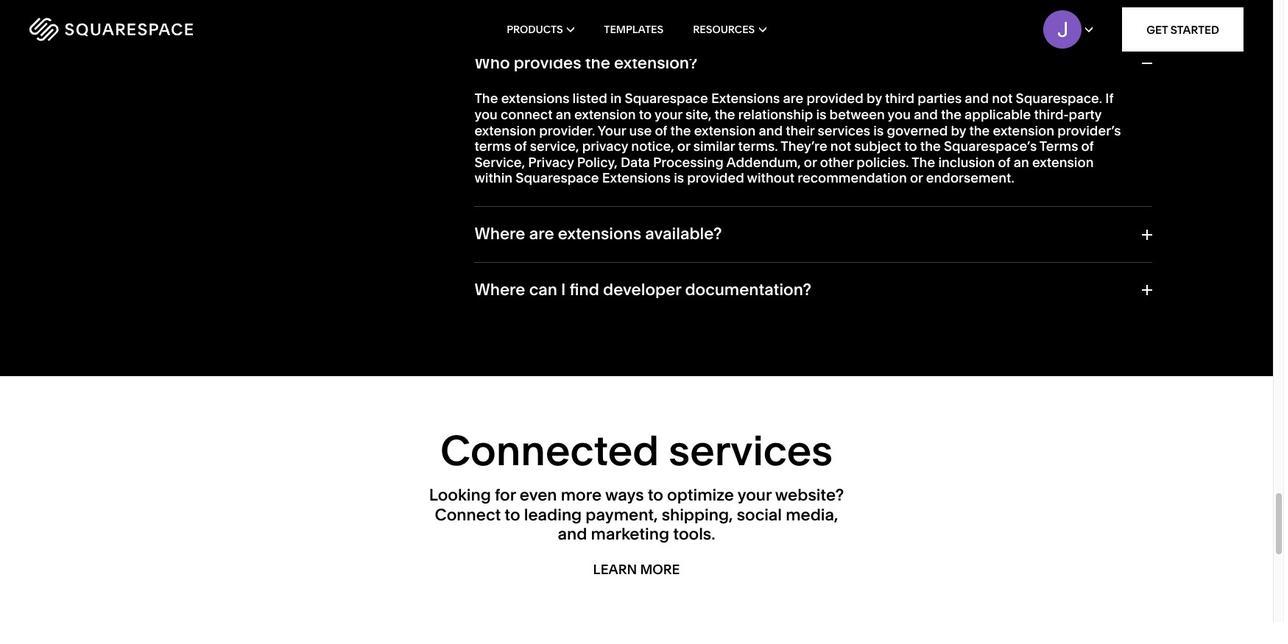 Task type: locate. For each thing, give the bounding box(es) containing it.
0 horizontal spatial extensions
[[602, 170, 671, 187]]

products
[[507, 23, 563, 36]]

where for where are extensions available?
[[475, 224, 526, 244]]

1 where from the top
[[475, 224, 526, 244]]

payment,
[[586, 505, 658, 525]]

1 horizontal spatial not
[[992, 90, 1013, 107]]

your left site,
[[655, 106, 683, 123]]

not up recommendation
[[831, 138, 852, 155]]

optimize
[[667, 486, 734, 505]]

0 horizontal spatial provided
[[687, 170, 745, 187]]

your inside "looking for even more ways to optimize your website? connect to leading payment, shipping, social media, and marketing tools."
[[738, 486, 772, 505]]

1 horizontal spatial or
[[804, 154, 817, 171]]

or left other
[[804, 154, 817, 171]]

1 vertical spatial where
[[475, 280, 526, 300]]

services up social
[[669, 426, 833, 476]]

0 vertical spatial squarespace
[[625, 90, 708, 107]]

0 horizontal spatial are
[[529, 224, 554, 244]]

to up "notice,"
[[639, 106, 652, 123]]

extensions down "notice,"
[[602, 170, 671, 187]]

extensions
[[712, 90, 780, 107], [602, 170, 671, 187]]

1 horizontal spatial you
[[888, 106, 911, 123]]

the
[[585, 53, 611, 73], [715, 106, 736, 123], [941, 106, 962, 123], [671, 122, 691, 139], [970, 122, 990, 139], [921, 138, 941, 155]]

squarespace
[[625, 90, 708, 107], [516, 170, 599, 187]]

0 vertical spatial are
[[783, 90, 804, 107]]

privacy
[[528, 154, 574, 171]]

1 horizontal spatial provided
[[807, 90, 864, 107]]

where
[[475, 224, 526, 244], [475, 280, 526, 300]]

1 vertical spatial provided
[[687, 170, 745, 187]]

squarespace logo link
[[29, 18, 272, 41]]

extension down "squarespace."
[[993, 122, 1055, 139]]

where can i find developer documentation?
[[475, 280, 812, 300]]

provided down similar
[[687, 170, 745, 187]]

is
[[817, 106, 827, 123], [874, 122, 884, 139], [674, 170, 684, 187]]

1 horizontal spatial squarespace
[[625, 90, 708, 107]]

your right optimize
[[738, 486, 772, 505]]

leading
[[524, 505, 582, 525]]

provided
[[807, 90, 864, 107], [687, 170, 745, 187]]

0 vertical spatial extensions
[[712, 90, 780, 107]]

extensions
[[501, 90, 570, 107], [558, 224, 642, 244]]

social
[[737, 505, 782, 525]]

an
[[556, 106, 571, 123], [1014, 154, 1030, 171]]

1 horizontal spatial an
[[1014, 154, 1030, 171]]

0 vertical spatial the
[[475, 90, 498, 107]]

1 you from the left
[[475, 106, 498, 123]]

by left third
[[867, 90, 882, 107]]

extensions up find
[[558, 224, 642, 244]]

is right the their
[[817, 106, 827, 123]]

an left terms
[[1014, 154, 1030, 171]]

privacy
[[582, 138, 628, 155]]

you up terms
[[475, 106, 498, 123]]

you
[[475, 106, 498, 123], [888, 106, 911, 123]]

extension?
[[614, 53, 698, 73]]

more
[[561, 486, 602, 505]]

the up processing
[[671, 122, 691, 139]]

1 horizontal spatial your
[[738, 486, 772, 505]]

1 horizontal spatial the
[[912, 154, 936, 171]]

is up policies.
[[874, 122, 884, 139]]

services
[[818, 122, 871, 139], [669, 426, 833, 476]]

not up squarespace's
[[992, 90, 1013, 107]]

is down "notice,"
[[674, 170, 684, 187]]

provider.
[[539, 122, 595, 139]]

connect
[[501, 106, 553, 123]]

1 vertical spatial not
[[831, 138, 852, 155]]

squarespace down extension?
[[625, 90, 708, 107]]

where left "can"
[[475, 280, 526, 300]]

extension up processing
[[694, 122, 756, 139]]

get started
[[1147, 22, 1220, 36]]

to right ways
[[648, 486, 664, 505]]

resources button
[[693, 0, 767, 59]]

0 vertical spatial by
[[867, 90, 882, 107]]

inclusion
[[939, 154, 995, 171]]

provider's
[[1058, 122, 1121, 139]]

0 vertical spatial extensions
[[501, 90, 570, 107]]

looking
[[429, 486, 491, 505]]

the down "who"
[[475, 90, 498, 107]]

the down governed
[[912, 154, 936, 171]]

or
[[678, 138, 691, 155], [804, 154, 817, 171], [910, 170, 923, 187]]

1 horizontal spatial by
[[951, 122, 967, 139]]

the right site,
[[715, 106, 736, 123]]

can
[[529, 280, 558, 300]]

media,
[[786, 505, 839, 525]]

2 where from the top
[[475, 280, 526, 300]]

1 vertical spatial squarespace
[[516, 170, 599, 187]]

terms.
[[738, 138, 778, 155]]

squarespace's
[[944, 138, 1037, 155]]

0 horizontal spatial by
[[867, 90, 882, 107]]

connected
[[440, 426, 659, 476]]

0 vertical spatial services
[[818, 122, 871, 139]]

extensions inside the extensions listed in squarespace extensions are provided by third parties and not squarespace. if you connect an extension to your site, the relationship is between you and the applicable third-party extension provider. your use of the extension and their services is governed by the extension provider's terms of service, privacy notice, or similar terms. they're not subject to the squarespace's terms of service, privacy policy, data processing addendum, or other policies. the inclusion of an extension within squarespace extensions is provided without recommendation or endorsement.
[[501, 90, 570, 107]]

1 vertical spatial the
[[912, 154, 936, 171]]

templates link
[[604, 0, 664, 59]]

1 vertical spatial your
[[738, 486, 772, 505]]

looking for even more ways to optimize your website? connect to leading payment, shipping, social media, and marketing tools.
[[429, 486, 844, 544]]

are up the their
[[783, 90, 804, 107]]

addendum,
[[727, 154, 801, 171]]

the down parties
[[921, 138, 941, 155]]

extension down provider's
[[1033, 154, 1094, 171]]

0 vertical spatial your
[[655, 106, 683, 123]]

endorsement.
[[926, 170, 1015, 187]]

extensions down provides
[[501, 90, 570, 107]]

or right policies.
[[910, 170, 923, 187]]

extensions up terms.
[[712, 90, 780, 107]]

the
[[475, 90, 498, 107], [912, 154, 936, 171]]

parties
[[918, 90, 962, 107]]

0 horizontal spatial you
[[475, 106, 498, 123]]

the up listed
[[585, 53, 611, 73]]

where down within
[[475, 224, 526, 244]]

available?
[[645, 224, 722, 244]]

by up inclusion
[[951, 122, 967, 139]]

0 vertical spatial where
[[475, 224, 526, 244]]

their
[[786, 122, 815, 139]]

shipping,
[[662, 505, 733, 525]]

0 horizontal spatial your
[[655, 106, 683, 123]]

you up subject
[[888, 106, 911, 123]]

the left the applicable
[[941, 106, 962, 123]]

0 horizontal spatial or
[[678, 138, 691, 155]]

1 vertical spatial are
[[529, 224, 554, 244]]

extension
[[575, 106, 636, 123], [475, 122, 536, 139], [694, 122, 756, 139], [993, 122, 1055, 139], [1033, 154, 1094, 171]]

to left leading
[[505, 505, 521, 525]]

to
[[639, 106, 652, 123], [905, 138, 918, 155], [648, 486, 664, 505], [505, 505, 521, 525]]

learn more
[[593, 562, 680, 579]]

provided up the their
[[807, 90, 864, 107]]

your
[[655, 106, 683, 123], [738, 486, 772, 505]]

are
[[783, 90, 804, 107], [529, 224, 554, 244]]

or left similar
[[678, 138, 691, 155]]

more
[[640, 562, 680, 579]]

squarespace down the service,
[[516, 170, 599, 187]]

are up "can"
[[529, 224, 554, 244]]

1 vertical spatial extensions
[[558, 224, 642, 244]]

not
[[992, 90, 1013, 107], [831, 138, 852, 155]]

started
[[1171, 22, 1220, 36]]

governed
[[887, 122, 948, 139]]

squarespace logo image
[[29, 18, 193, 41]]

1 horizontal spatial is
[[817, 106, 827, 123]]

0 vertical spatial an
[[556, 106, 571, 123]]

hide answer image
[[1141, 58, 1152, 69]]

developer
[[603, 280, 682, 300]]

1 vertical spatial by
[[951, 122, 967, 139]]

and
[[965, 90, 989, 107], [914, 106, 938, 123], [759, 122, 783, 139], [558, 524, 587, 544]]

site,
[[686, 106, 712, 123]]

party
[[1069, 106, 1102, 123]]

services up other
[[818, 122, 871, 139]]

1 horizontal spatial are
[[783, 90, 804, 107]]

processing
[[653, 154, 724, 171]]

where for where can i find developer documentation?
[[475, 280, 526, 300]]

learn
[[593, 562, 637, 579]]

ways
[[605, 486, 644, 505]]

by
[[867, 90, 882, 107], [951, 122, 967, 139]]

an left listed
[[556, 106, 571, 123]]



Task type: describe. For each thing, give the bounding box(es) containing it.
if
[[1106, 90, 1114, 107]]

1 vertical spatial extensions
[[602, 170, 671, 187]]

learn more link
[[593, 562, 680, 579]]

without
[[747, 170, 795, 187]]

in
[[611, 90, 622, 107]]

policy,
[[577, 154, 618, 171]]

applicable
[[965, 106, 1031, 123]]

your
[[598, 122, 626, 139]]

get
[[1147, 22, 1169, 36]]

relationship
[[739, 106, 813, 123]]

1 vertical spatial an
[[1014, 154, 1030, 171]]

provides
[[514, 53, 582, 73]]

third-
[[1035, 106, 1069, 123]]

0 horizontal spatial not
[[831, 138, 852, 155]]

0 vertical spatial not
[[992, 90, 1013, 107]]

use
[[629, 122, 652, 139]]

get started link
[[1123, 7, 1244, 52]]

2 horizontal spatial is
[[874, 122, 884, 139]]

0 horizontal spatial squarespace
[[516, 170, 599, 187]]

between
[[830, 106, 885, 123]]

tools.
[[673, 524, 716, 544]]

1 horizontal spatial extensions
[[712, 90, 780, 107]]

2 you from the left
[[888, 106, 911, 123]]

0 horizontal spatial is
[[674, 170, 684, 187]]

0 horizontal spatial an
[[556, 106, 571, 123]]

notice,
[[632, 138, 674, 155]]

listed
[[573, 90, 607, 107]]

extension up service,
[[475, 122, 536, 139]]

extension up privacy
[[575, 106, 636, 123]]

find
[[570, 280, 600, 300]]

show answer image
[[1141, 230, 1152, 240]]

where are extensions available?
[[475, 224, 722, 244]]

recommendation
[[798, 170, 907, 187]]

service,
[[475, 154, 525, 171]]

similar
[[694, 138, 735, 155]]

documentation?
[[685, 280, 812, 300]]

to right subject
[[905, 138, 918, 155]]

2 horizontal spatial or
[[910, 170, 923, 187]]

even
[[520, 486, 557, 505]]

other
[[820, 154, 854, 171]]

marketing
[[591, 524, 670, 544]]

who
[[475, 53, 510, 73]]

i
[[561, 280, 566, 300]]

connect
[[435, 505, 501, 525]]

and inside "looking for even more ways to optimize your website? connect to leading payment, shipping, social media, and marketing tools."
[[558, 524, 587, 544]]

your inside the extensions listed in squarespace extensions are provided by third parties and not squarespace. if you connect an extension to your site, the relationship is between you and the applicable third-party extension provider. your use of the extension and their services is governed by the extension provider's terms of service, privacy notice, or similar terms. they're not subject to the squarespace's terms of service, privacy policy, data processing addendum, or other policies. the inclusion of an extension within squarespace extensions is provided without recommendation or endorsement.
[[655, 106, 683, 123]]

connected services
[[440, 426, 833, 476]]

the extensions listed in squarespace extensions are provided by third parties and not squarespace. if you connect an extension to your site, the relationship is between you and the applicable third-party extension provider. your use of the extension and their services is governed by the extension provider's terms of service, privacy notice, or similar terms. they're not subject to the squarespace's terms of service, privacy policy, data processing addendum, or other policies. the inclusion of an extension within squarespace extensions is provided without recommendation or endorsement.
[[475, 90, 1121, 187]]

templates
[[604, 23, 664, 36]]

1 vertical spatial services
[[669, 426, 833, 476]]

show answer image
[[1141, 285, 1152, 295]]

products button
[[507, 0, 575, 59]]

terms
[[1040, 138, 1079, 155]]

data
[[621, 154, 650, 171]]

subject
[[855, 138, 902, 155]]

the up inclusion
[[970, 122, 990, 139]]

squarespace.
[[1016, 90, 1103, 107]]

are inside the extensions listed in squarespace extensions are provided by third parties and not squarespace. if you connect an extension to your site, the relationship is between you and the applicable third-party extension provider. your use of the extension and their services is governed by the extension provider's terms of service, privacy notice, or similar terms. they're not subject to the squarespace's terms of service, privacy policy, data processing addendum, or other policies. the inclusion of an extension within squarespace extensions is provided without recommendation or endorsement.
[[783, 90, 804, 107]]

who provides the extension?
[[475, 53, 698, 73]]

third
[[885, 90, 915, 107]]

0 horizontal spatial the
[[475, 90, 498, 107]]

within
[[475, 170, 513, 187]]

service,
[[530, 138, 579, 155]]

0 vertical spatial provided
[[807, 90, 864, 107]]

they're
[[781, 138, 828, 155]]

policies.
[[857, 154, 909, 171]]

services inside the extensions listed in squarespace extensions are provided by third parties and not squarespace. if you connect an extension to your site, the relationship is between you and the applicable third-party extension provider. your use of the extension and their services is governed by the extension provider's terms of service, privacy notice, or similar terms. they're not subject to the squarespace's terms of service, privacy policy, data processing addendum, or other policies. the inclusion of an extension within squarespace extensions is provided without recommendation or endorsement.
[[818, 122, 871, 139]]

resources
[[693, 23, 755, 36]]

website?
[[775, 486, 844, 505]]

terms
[[475, 138, 511, 155]]

for
[[495, 486, 516, 505]]



Task type: vqa. For each thing, say whether or not it's contained in the screenshot.
'The extensions listed in Squarespace Extensions are provided by third parties and not Squarespace. If you connect an extension to your site, the relationship is between you and the applicable third-party extension provider. Your use of the extension and their services is governed by the extension provider's terms of service, privacy notice, or similar terms. They're not subject to the Squarespace's Terms of Service, Privacy Policy, Data Processing Addendum, or other policies. The inclusion of an extension within Squarespace Extensions is provided without recommendation or endorsement.'
yes



